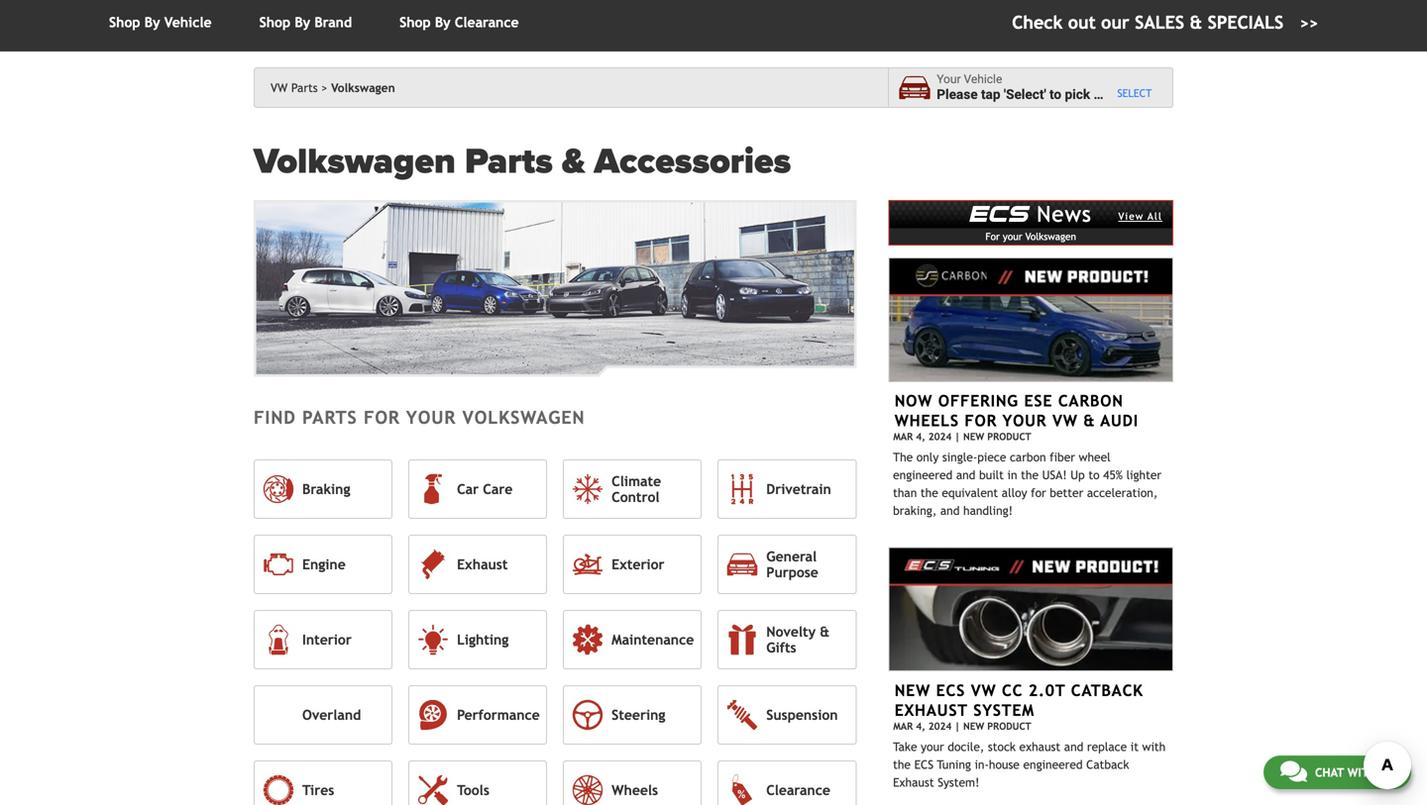 Task type: vqa. For each thing, say whether or not it's contained in the screenshot.
acceleration, in the bottom of the page
yes



Task type: describe. For each thing, give the bounding box(es) containing it.
comments image
[[1280, 760, 1307, 784]]

volkswagen down vw parts link
[[254, 140, 456, 183]]

2 horizontal spatial your
[[1003, 231, 1022, 242]]

now
[[895, 392, 933, 410]]

performance
[[457, 707, 540, 723]]

shop by vehicle
[[109, 14, 212, 30]]

product inside new ecs vw cc 2.0t catback exhaust system mar 4, 2024 | new product take your docile, stock exhaust and replace it with the ecs tuning in-house engineered catback exhaust system!
[[987, 721, 1031, 732]]

climate control link
[[563, 460, 702, 519]]

in-
[[975, 758, 989, 772]]

0 horizontal spatial vehicle
[[164, 14, 212, 30]]

| inside new ecs vw cc 2.0t catback exhaust system mar 4, 2024 | new product take your docile, stock exhaust and replace it with the ecs tuning in-house engineered catback exhaust system!
[[955, 721, 960, 732]]

novelty & gifts
[[766, 624, 830, 656]]

select link
[[1117, 87, 1152, 100]]

by for brand
[[295, 14, 310, 30]]

engine link
[[254, 535, 393, 594]]

tools link
[[408, 761, 547, 806]]

2 vertical spatial exhaust
[[893, 776, 934, 790]]

replace
[[1087, 740, 1127, 754]]

lighting link
[[408, 610, 547, 670]]

maintenance link
[[563, 610, 702, 670]]

novelty & gifts link
[[718, 610, 857, 670]]

0 vertical spatial and
[[956, 468, 976, 482]]

lighter
[[1126, 468, 1162, 482]]

please
[[937, 87, 978, 103]]

for inside now offering ese carbon wheels for your vw & audi mar 4, 2024 | new product the only single-piece carbon fiber wheel engineered and built in the usa! up to 45% lighter than the equivalent alloy for better acceleration, braking, and handling!
[[1031, 486, 1046, 500]]

1 horizontal spatial with
[[1347, 766, 1377, 780]]

view
[[1118, 211, 1144, 222]]

climate control
[[612, 473, 661, 505]]

alloy
[[1002, 486, 1027, 500]]

all
[[1148, 211, 1162, 222]]

drivetrain
[[766, 481, 831, 497]]

overland link
[[254, 686, 393, 745]]

0 horizontal spatial vw
[[271, 81, 288, 95]]

stock
[[988, 740, 1016, 754]]

exhaust
[[1019, 740, 1061, 754]]

car care
[[457, 481, 513, 497]]

now offering ese carbon wheels for your vw & audi mar 4, 2024 | new product the only single-piece carbon fiber wheel engineered and built in the usa! up to 45% lighter than the equivalent alloy for better acceleration, braking, and handling!
[[893, 392, 1162, 518]]

steering
[[612, 707, 665, 723]]

engine
[[302, 557, 346, 573]]

select
[[1117, 87, 1152, 99]]

shop for shop by brand
[[259, 14, 290, 30]]

by for vehicle
[[144, 14, 160, 30]]

tap
[[981, 87, 1000, 103]]

0 vertical spatial for
[[985, 231, 1000, 242]]

tires link
[[254, 761, 393, 806]]

view all
[[1118, 211, 1162, 222]]

news
[[1037, 202, 1092, 227]]

product inside now offering ese carbon wheels for your vw & audi mar 4, 2024 | new product the only single-piece carbon fiber wheel engineered and built in the usa! up to 45% lighter than the equivalent alloy for better acceleration, braking, and handling!
[[987, 431, 1031, 443]]

sales
[[1135, 12, 1184, 33]]

carbon
[[1010, 451, 1046, 464]]

car care link
[[408, 460, 547, 519]]

chat
[[1315, 766, 1344, 780]]

for your volkswagen
[[985, 231, 1076, 242]]

maintenance
[[612, 632, 694, 648]]

parts for vw
[[291, 81, 318, 95]]

1 vertical spatial catback
[[1086, 758, 1129, 772]]

shop by clearance link
[[399, 14, 519, 30]]

better
[[1050, 486, 1083, 500]]

1 vertical spatial wheels
[[612, 783, 658, 799]]

brand
[[314, 14, 352, 30]]

0 horizontal spatial clearance
[[455, 14, 519, 30]]

1 vertical spatial new
[[895, 682, 931, 700]]

piece
[[977, 451, 1006, 464]]

1 vertical spatial and
[[940, 504, 960, 518]]

your inside now offering ese carbon wheels for your vw & audi mar 4, 2024 | new product the only single-piece carbon fiber wheel engineered and built in the usa! up to 45% lighter than the equivalent alloy for better acceleration, braking, and handling!
[[1003, 412, 1047, 430]]

| inside now offering ese carbon wheels for your vw & audi mar 4, 2024 | new product the only single-piece carbon fiber wheel engineered and built in the usa! up to 45% lighter than the equivalent alloy for better acceleration, braking, and handling!
[[955, 431, 960, 443]]

house
[[989, 758, 1020, 772]]

2024 inside new ecs vw cc 2.0t catback exhaust system mar 4, 2024 | new product take your docile, stock exhaust and replace it with the ecs tuning in-house engineered catback exhaust system!
[[928, 721, 952, 732]]

engineered inside now offering ese carbon wheels for your vw & audi mar 4, 2024 | new product the only single-piece carbon fiber wheel engineered and built in the usa! up to 45% lighter than the equivalent alloy for better acceleration, braking, and handling!
[[893, 468, 953, 482]]

general purpose link
[[718, 535, 857, 594]]

volkswagen parts & accessories
[[254, 140, 791, 183]]

exterior
[[612, 557, 664, 573]]

car
[[457, 481, 479, 497]]

ese
[[1024, 392, 1053, 410]]

control
[[612, 489, 660, 505]]

wheels inside now offering ese carbon wheels for your vw & audi mar 4, 2024 | new product the only single-piece carbon fiber wheel engineered and built in the usa! up to 45% lighter than the equivalent alloy for better acceleration, braking, and handling!
[[895, 412, 959, 430]]

up
[[1071, 468, 1085, 482]]

vehicle
[[1104, 87, 1147, 103]]

engineered inside new ecs vw cc 2.0t catback exhaust system mar 4, 2024 | new product take your docile, stock exhaust and replace it with the ecs tuning in-house engineered catback exhaust system!
[[1023, 758, 1083, 772]]

built
[[979, 468, 1004, 482]]

to inside now offering ese carbon wheels for your vw & audi mar 4, 2024 | new product the only single-piece carbon fiber wheel engineered and built in the usa! up to 45% lighter than the equivalent alloy for better acceleration, braking, and handling!
[[1088, 468, 1100, 482]]

docile,
[[948, 740, 984, 754]]

gifts
[[766, 640, 796, 656]]

sales & specials link
[[1012, 9, 1318, 36]]

now offering ese carbon wheels for your vw & audi image
[[888, 258, 1173, 382]]

vw parts
[[271, 81, 318, 95]]

2 horizontal spatial ecs
[[970, 198, 1029, 227]]

tires
[[302, 783, 334, 799]]

vw inside now offering ese carbon wheels for your vw & audi mar 4, 2024 | new product the only single-piece carbon fiber wheel engineered and built in the usa! up to 45% lighter than the equivalent alloy for better acceleration, braking, and handling!
[[1052, 412, 1078, 430]]

handling!
[[963, 504, 1013, 518]]

shop by clearance
[[399, 14, 519, 30]]

wheel
[[1079, 451, 1111, 464]]

suspension link
[[718, 686, 857, 745]]

& inside "novelty & gifts"
[[820, 624, 830, 640]]



Task type: locate. For each thing, give the bounding box(es) containing it.
1 vertical spatial 2024
[[928, 721, 952, 732]]

1 product from the top
[[987, 431, 1031, 443]]

the
[[1021, 468, 1039, 482], [921, 486, 938, 500], [893, 758, 911, 772]]

1 vertical spatial ecs
[[936, 682, 965, 700]]

the right in
[[1021, 468, 1039, 482]]

new inside now offering ese carbon wheels for your vw & audi mar 4, 2024 | new product the only single-piece carbon fiber wheel engineered and built in the usa! up to 45% lighter than the equivalent alloy for better acceleration, braking, and handling!
[[963, 431, 984, 443]]

wheels link
[[563, 761, 702, 806]]

wheels down now
[[895, 412, 959, 430]]

catback down replace
[[1086, 758, 1129, 772]]

care
[[483, 481, 513, 497]]

|
[[955, 431, 960, 443], [955, 721, 960, 732]]

0 vertical spatial catback
[[1071, 682, 1143, 700]]

engineered down only
[[893, 468, 953, 482]]

2 | from the top
[[955, 721, 960, 732]]

new ecs vw cc 2.0t catback exhaust system image
[[888, 547, 1173, 672]]

1 vertical spatial for
[[1031, 486, 1046, 500]]

and left replace
[[1064, 740, 1083, 754]]

0 horizontal spatial your
[[406, 407, 456, 428]]

shop for shop by vehicle
[[109, 14, 140, 30]]

mar inside now offering ese carbon wheels for your vw & audi mar 4, 2024 | new product the only single-piece carbon fiber wheel engineered and built in the usa! up to 45% lighter than the equivalent alloy for better acceleration, braking, and handling!
[[893, 431, 913, 443]]

2 vertical spatial the
[[893, 758, 911, 772]]

0 horizontal spatial for
[[364, 407, 400, 428]]

1 vertical spatial vw
[[1052, 412, 1078, 430]]

ecs down "take"
[[914, 758, 934, 772]]

volkswagen down the news at the top of page
[[1025, 231, 1076, 242]]

your up please
[[937, 72, 961, 86]]

and
[[956, 468, 976, 482], [940, 504, 960, 518], [1064, 740, 1083, 754]]

engineered
[[893, 468, 953, 482], [1023, 758, 1083, 772]]

suspension
[[766, 707, 838, 723]]

volkswagen right vw parts link
[[331, 81, 395, 95]]

only
[[916, 451, 939, 464]]

mar up "take"
[[893, 721, 913, 732]]

1 vertical spatial your
[[1003, 412, 1047, 430]]

clearance
[[455, 14, 519, 30], [766, 783, 830, 799]]

exhaust
[[457, 557, 508, 573], [895, 702, 968, 720], [893, 776, 934, 790]]

1 2024 from the top
[[928, 431, 952, 443]]

tuning
[[937, 758, 971, 772]]

2 2024 from the top
[[928, 721, 952, 732]]

with left us
[[1347, 766, 1377, 780]]

2 vertical spatial vw
[[971, 682, 996, 700]]

exhaust down "take"
[[893, 776, 934, 790]]

4, inside now offering ese carbon wheels for your vw & audi mar 4, 2024 | new product the only single-piece carbon fiber wheel engineered and built in the usa! up to 45% lighter than the equivalent alloy for better acceleration, braking, and handling!
[[916, 431, 925, 443]]

1 horizontal spatial vw
[[971, 682, 996, 700]]

exhaust up "take"
[[895, 702, 968, 720]]

shop
[[109, 14, 140, 30], [259, 14, 290, 30], [399, 14, 431, 30]]

0 horizontal spatial by
[[144, 14, 160, 30]]

2 vertical spatial new
[[963, 721, 984, 732]]

1 horizontal spatial clearance
[[766, 783, 830, 799]]

product down system
[[987, 721, 1031, 732]]

mar
[[893, 431, 913, 443], [893, 721, 913, 732]]

with inside new ecs vw cc 2.0t catback exhaust system mar 4, 2024 | new product take your docile, stock exhaust and replace it with the ecs tuning in-house engineered catback exhaust system!
[[1142, 740, 1166, 754]]

and inside new ecs vw cc 2.0t catback exhaust system mar 4, 2024 | new product take your docile, stock exhaust and replace it with the ecs tuning in-house engineered catback exhaust system!
[[1064, 740, 1083, 754]]

mar up the
[[893, 431, 913, 443]]

exhaust inside exhaust link
[[457, 557, 508, 573]]

new up "single-"
[[963, 431, 984, 443]]

0 vertical spatial your
[[937, 72, 961, 86]]

1 horizontal spatial your
[[921, 740, 944, 754]]

chat with us
[[1315, 766, 1394, 780]]

0 vertical spatial 2024
[[928, 431, 952, 443]]

0 vertical spatial ecs
[[970, 198, 1029, 227]]

braking,
[[893, 504, 937, 518]]

0 vertical spatial your
[[1003, 231, 1022, 242]]

for inside now offering ese carbon wheels for your vw & audi mar 4, 2024 | new product the only single-piece carbon fiber wheel engineered and built in the usa! up to 45% lighter than the equivalent alloy for better acceleration, braking, and handling!
[[965, 412, 997, 430]]

ecs up docile,
[[936, 682, 965, 700]]

1 | from the top
[[955, 431, 960, 443]]

with
[[1142, 740, 1166, 754], [1347, 766, 1377, 780]]

your inside new ecs vw cc 2.0t catback exhaust system mar 4, 2024 | new product take your docile, stock exhaust and replace it with the ecs tuning in-house engineered catback exhaust system!
[[921, 740, 944, 754]]

parts
[[291, 81, 318, 95], [465, 140, 553, 183], [302, 407, 357, 428]]

new ecs vw cc 2.0t catback exhaust system link
[[895, 682, 1143, 720]]

ecs news
[[970, 198, 1092, 227]]

ecs
[[970, 198, 1029, 227], [936, 682, 965, 700], [914, 758, 934, 772]]

single-
[[942, 451, 977, 464]]

0 vertical spatial 4,
[[916, 431, 925, 443]]

0 horizontal spatial to
[[1050, 87, 1061, 103]]

us
[[1380, 766, 1394, 780]]

the inside new ecs vw cc 2.0t catback exhaust system mar 4, 2024 | new product take your docile, stock exhaust and replace it with the ecs tuning in-house engineered catback exhaust system!
[[893, 758, 911, 772]]

2024 inside now offering ese carbon wheels for your vw & audi mar 4, 2024 | new product the only single-piece carbon fiber wheel engineered and built in the usa! up to 45% lighter than the equivalent alloy for better acceleration, braking, and handling!
[[928, 431, 952, 443]]

shop for shop by clearance
[[399, 14, 431, 30]]

1 horizontal spatial wheels
[[895, 412, 959, 430]]

exhaust up lighting at the bottom of the page
[[457, 557, 508, 573]]

0 vertical spatial vw
[[271, 81, 288, 95]]

2 by from the left
[[295, 14, 310, 30]]

your vehicle please tap 'select' to pick a vehicle
[[937, 72, 1147, 103]]

3 shop from the left
[[399, 14, 431, 30]]

4,
[[916, 431, 925, 443], [916, 721, 925, 732]]

cc
[[1002, 682, 1023, 700]]

1 vertical spatial to
[[1088, 468, 1100, 482]]

for down ecs news
[[985, 231, 1000, 242]]

0 horizontal spatial shop
[[109, 14, 140, 30]]

with right it
[[1142, 740, 1166, 754]]

0 horizontal spatial engineered
[[893, 468, 953, 482]]

1 vertical spatial vehicle
[[964, 72, 1002, 86]]

0 vertical spatial with
[[1142, 740, 1166, 754]]

general
[[766, 549, 817, 565]]

by for clearance
[[435, 14, 451, 30]]

0 vertical spatial new
[[963, 431, 984, 443]]

2 vertical spatial parts
[[302, 407, 357, 428]]

to inside your vehicle please tap 'select' to pick a vehicle
[[1050, 87, 1061, 103]]

to left pick
[[1050, 87, 1061, 103]]

fiber
[[1050, 451, 1075, 464]]

'select'
[[1004, 87, 1046, 103]]

1 horizontal spatial for
[[1031, 486, 1046, 500]]

2024 up only
[[928, 431, 952, 443]]

0 vertical spatial engineered
[[893, 468, 953, 482]]

&
[[1190, 12, 1202, 33], [562, 140, 585, 183], [1083, 412, 1095, 430], [820, 624, 830, 640]]

vehicle
[[164, 14, 212, 30], [964, 72, 1002, 86]]

0 vertical spatial for
[[364, 407, 400, 428]]

audi
[[1101, 412, 1139, 430]]

2 4, from the top
[[916, 721, 925, 732]]

and down equivalent in the right bottom of the page
[[940, 504, 960, 518]]

exhaust link
[[408, 535, 547, 594]]

0 vertical spatial mar
[[893, 431, 913, 443]]

2024 up docile,
[[928, 721, 952, 732]]

1 horizontal spatial ecs
[[936, 682, 965, 700]]

product down "now offering ese carbon wheels for your vw & audi" link
[[987, 431, 1031, 443]]

tools
[[457, 783, 489, 799]]

1 4, from the top
[[916, 431, 925, 443]]

0 horizontal spatial the
[[893, 758, 911, 772]]

| up "single-"
[[955, 431, 960, 443]]

0 horizontal spatial ecs
[[914, 758, 934, 772]]

1 vertical spatial 4,
[[916, 721, 925, 732]]

0 vertical spatial wheels
[[895, 412, 959, 430]]

1 horizontal spatial to
[[1088, 468, 1100, 482]]

3 by from the left
[[435, 14, 451, 30]]

2 horizontal spatial the
[[1021, 468, 1039, 482]]

equivalent
[[942, 486, 998, 500]]

usa!
[[1042, 468, 1067, 482]]

system!
[[938, 776, 980, 790]]

1 vertical spatial |
[[955, 721, 960, 732]]

pick
[[1065, 87, 1090, 103]]

volkswagen up the care
[[462, 407, 585, 428]]

0 vertical spatial vehicle
[[164, 14, 212, 30]]

1 horizontal spatial shop
[[259, 14, 290, 30]]

2 vertical spatial ecs
[[914, 758, 934, 772]]

find parts for your volkswagen
[[254, 407, 585, 428]]

1 vertical spatial clearance
[[766, 783, 830, 799]]

lighting
[[457, 632, 509, 648]]

than
[[893, 486, 917, 500]]

wheels down steering link
[[612, 783, 658, 799]]

1 shop from the left
[[109, 14, 140, 30]]

vw inside new ecs vw cc 2.0t catback exhaust system mar 4, 2024 | new product take your docile, stock exhaust and replace it with the ecs tuning in-house engineered catback exhaust system!
[[971, 682, 996, 700]]

interior link
[[254, 610, 393, 670]]

0 vertical spatial exhaust
[[457, 557, 508, 573]]

2 horizontal spatial by
[[435, 14, 451, 30]]

specials
[[1208, 12, 1284, 33]]

braking
[[302, 481, 350, 497]]

interior
[[302, 632, 352, 648]]

2 shop from the left
[[259, 14, 290, 30]]

your right "take"
[[921, 740, 944, 754]]

for down usa!
[[1031, 486, 1046, 500]]

the down "take"
[[893, 758, 911, 772]]

purpose
[[766, 565, 818, 581]]

volkswagen banner image image
[[254, 200, 857, 377]]

system
[[973, 702, 1035, 720]]

climate
[[612, 473, 661, 489]]

ecs up for your volkswagen
[[970, 198, 1029, 227]]

1 vertical spatial mar
[[893, 721, 913, 732]]

your
[[937, 72, 961, 86], [1003, 412, 1047, 430]]

acceleration,
[[1087, 486, 1158, 500]]

vw down carbon
[[1052, 412, 1078, 430]]

0 horizontal spatial with
[[1142, 740, 1166, 754]]

catback up replace
[[1071, 682, 1143, 700]]

general purpose
[[766, 549, 818, 581]]

2 mar from the top
[[893, 721, 913, 732]]

your
[[1003, 231, 1022, 242], [406, 407, 456, 428], [921, 740, 944, 754]]

mar inside new ecs vw cc 2.0t catback exhaust system mar 4, 2024 | new product take your docile, stock exhaust and replace it with the ecs tuning in-house engineered catback exhaust system!
[[893, 721, 913, 732]]

new up docile,
[[963, 721, 984, 732]]

0 vertical spatial product
[[987, 431, 1031, 443]]

1 vertical spatial with
[[1347, 766, 1377, 780]]

4, inside new ecs vw cc 2.0t catback exhaust system mar 4, 2024 | new product take your docile, stock exhaust and replace it with the ecs tuning in-house engineered catback exhaust system!
[[916, 721, 925, 732]]

new ecs vw cc 2.0t catback exhaust system mar 4, 2024 | new product take your docile, stock exhaust and replace it with the ecs tuning in-house engineered catback exhaust system!
[[893, 682, 1166, 790]]

now offering ese carbon wheels for your vw & audi link
[[895, 392, 1139, 430]]

your down ecs news
[[1003, 231, 1022, 242]]

0 horizontal spatial wheels
[[612, 783, 658, 799]]

0 vertical spatial |
[[955, 431, 960, 443]]

0 horizontal spatial your
[[937, 72, 961, 86]]

0 vertical spatial parts
[[291, 81, 318, 95]]

1 mar from the top
[[893, 431, 913, 443]]

2 product from the top
[[987, 721, 1031, 732]]

2 vertical spatial and
[[1064, 740, 1083, 754]]

offering
[[938, 392, 1019, 410]]

vw parts link
[[271, 81, 328, 95]]

drivetrain link
[[718, 460, 857, 519]]

new up "take"
[[895, 682, 931, 700]]

braking link
[[254, 460, 393, 519]]

0 vertical spatial clearance
[[455, 14, 519, 30]]

parts for find
[[302, 407, 357, 428]]

in
[[1007, 468, 1017, 482]]

4, up "take"
[[916, 721, 925, 732]]

1 horizontal spatial engineered
[[1023, 758, 1083, 772]]

to right up
[[1088, 468, 1100, 482]]

vw up system
[[971, 682, 996, 700]]

4, up only
[[916, 431, 925, 443]]

the up braking,
[[921, 486, 938, 500]]

your down ese
[[1003, 412, 1047, 430]]

shop by brand
[[259, 14, 352, 30]]

2 horizontal spatial vw
[[1052, 412, 1078, 430]]

1 vertical spatial for
[[965, 412, 997, 430]]

shop by vehicle link
[[109, 14, 212, 30]]

for down offering
[[965, 412, 997, 430]]

and up equivalent in the right bottom of the page
[[956, 468, 976, 482]]

sales & specials
[[1135, 12, 1284, 33]]

find
[[254, 407, 296, 428]]

1 horizontal spatial your
[[1003, 412, 1047, 430]]

1 vertical spatial product
[[987, 721, 1031, 732]]

1 vertical spatial exhaust
[[895, 702, 968, 720]]

performance link
[[408, 686, 547, 745]]

clearance link
[[718, 761, 857, 806]]

overland
[[302, 707, 361, 723]]

| up docile,
[[955, 721, 960, 732]]

1 vertical spatial engineered
[[1023, 758, 1083, 772]]

take
[[893, 740, 917, 754]]

1 vertical spatial your
[[406, 407, 456, 428]]

2 vertical spatial your
[[921, 740, 944, 754]]

vw
[[271, 81, 288, 95], [1052, 412, 1078, 430], [971, 682, 996, 700]]

vehicle inside your vehicle please tap 'select' to pick a vehicle
[[964, 72, 1002, 86]]

0 vertical spatial the
[[1021, 468, 1039, 482]]

1 vertical spatial the
[[921, 486, 938, 500]]

new
[[963, 431, 984, 443], [895, 682, 931, 700], [963, 721, 984, 732]]

1 horizontal spatial vehicle
[[964, 72, 1002, 86]]

parts for volkswagen
[[465, 140, 553, 183]]

0 vertical spatial to
[[1050, 87, 1061, 103]]

your inside your vehicle please tap 'select' to pick a vehicle
[[937, 72, 961, 86]]

2 horizontal spatial shop
[[399, 14, 431, 30]]

engineered down "exhaust"
[[1023, 758, 1083, 772]]

1 horizontal spatial the
[[921, 486, 938, 500]]

volkswagen
[[331, 81, 395, 95], [254, 140, 456, 183], [1025, 231, 1076, 242], [462, 407, 585, 428]]

vw down shop by brand
[[271, 81, 288, 95]]

the
[[893, 451, 913, 464]]

chat with us link
[[1263, 756, 1411, 790]]

carbon
[[1058, 392, 1124, 410]]

1 horizontal spatial by
[[295, 14, 310, 30]]

it
[[1131, 740, 1139, 754]]

for
[[364, 407, 400, 428], [1031, 486, 1046, 500]]

your up car care link
[[406, 407, 456, 428]]

1 by from the left
[[144, 14, 160, 30]]

45%
[[1103, 468, 1123, 482]]

1 vertical spatial parts
[[465, 140, 553, 183]]

for up braking link
[[364, 407, 400, 428]]

& inside now offering ese carbon wheels for your vw & audi mar 4, 2024 | new product the only single-piece carbon fiber wheel engineered and built in the usa! up to 45% lighter than the equivalent alloy for better acceleration, braking, and handling!
[[1083, 412, 1095, 430]]

accessories
[[594, 140, 791, 183]]



